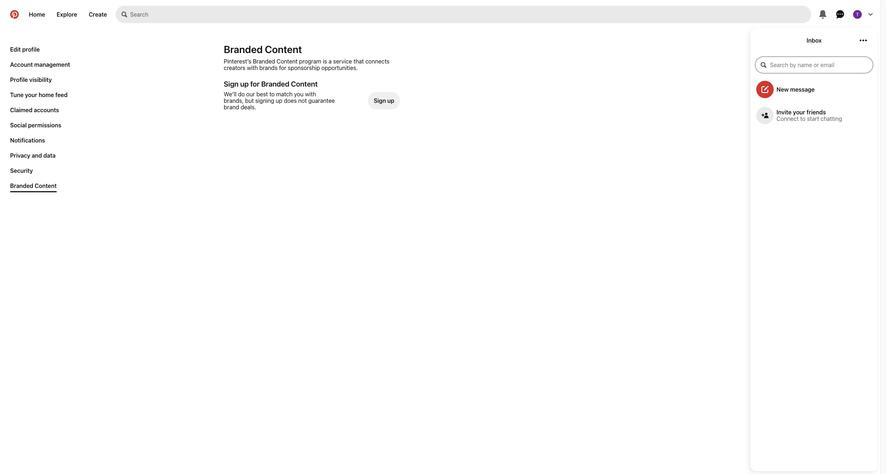 Task type: locate. For each thing, give the bounding box(es) containing it.
0 horizontal spatial up
[[240, 80, 249, 88]]

branded down security link
[[10, 183, 33, 189]]

home
[[29, 11, 45, 18]]

content down security link
[[35, 183, 57, 189]]

1 horizontal spatial with
[[305, 91, 316, 98]]

claimed accounts
[[10, 107, 59, 113]]

with right you
[[305, 91, 316, 98]]

with inside we'll do our best to match you with brands, but signing up does not guarantee brand deals.
[[305, 91, 316, 98]]

0 vertical spatial with
[[247, 65, 258, 71]]

1 vertical spatial your
[[793, 109, 805, 116]]

invite your friends image
[[761, 112, 769, 119]]

content
[[265, 43, 302, 55], [277, 58, 298, 65], [291, 80, 318, 88], [35, 183, 57, 189]]

your right invite
[[793, 109, 805, 116]]

security
[[10, 168, 33, 174]]

chatting
[[821, 116, 842, 122]]

branded content main content
[[0, 0, 881, 475]]

sponsorship
[[288, 65, 320, 71]]

that
[[354, 58, 364, 65]]

to for connect
[[800, 116, 806, 122]]

1 horizontal spatial up
[[276, 98, 282, 104]]

0 vertical spatial to
[[269, 91, 275, 98]]

social permissions link
[[7, 119, 64, 132]]

Search text field
[[130, 6, 811, 23]]

connects
[[365, 58, 390, 65]]

list inside branded content main content
[[7, 43, 73, 195]]

profile visibility
[[10, 77, 52, 83]]

0 horizontal spatial sign
[[224, 80, 239, 88]]

0 vertical spatial sign
[[224, 80, 239, 88]]

privacy
[[10, 153, 30, 159]]

0 horizontal spatial your
[[25, 92, 37, 98]]

list
[[7, 43, 73, 195]]

with
[[247, 65, 258, 71], [305, 91, 316, 98]]

1 vertical spatial sign
[[374, 98, 386, 104]]

feed
[[55, 92, 68, 98]]

profile visibility link
[[7, 74, 55, 86]]

tune your home feed link
[[7, 89, 70, 101]]

management
[[34, 61, 70, 68]]

home
[[39, 92, 54, 98]]

search icon image
[[121, 12, 127, 17]]

to inside we'll do our best to match you with brands, but signing up does not guarantee brand deals.
[[269, 91, 275, 98]]

to inside invite your friends connect to start chatting
[[800, 116, 806, 122]]

Contacts Search Field search field
[[755, 56, 873, 74]]

2 horizontal spatial up
[[387, 98, 394, 104]]

friends
[[807, 109, 826, 116]]

for
[[279, 65, 286, 71], [250, 80, 260, 88]]

does
[[284, 98, 297, 104]]

content inside list
[[35, 183, 57, 189]]

creators
[[224, 65, 245, 71]]

1 horizontal spatial for
[[279, 65, 286, 71]]

opportunities.
[[321, 65, 358, 71]]

0 vertical spatial for
[[279, 65, 286, 71]]

compose new message image
[[761, 86, 769, 93]]

tune
[[10, 92, 24, 98]]

for inside branded content pinterest's branded content program is a service that connects creators with brands for sponsorship opportunities.
[[279, 65, 286, 71]]

create link
[[83, 6, 113, 23]]

match
[[276, 91, 293, 98]]

sign
[[224, 80, 239, 88], [374, 98, 386, 104]]

brand
[[224, 104, 239, 111]]

sign inside button
[[374, 98, 386, 104]]

claimed
[[10, 107, 32, 113]]

do
[[238, 91, 245, 98]]

with left brands on the top left of the page
[[247, 65, 258, 71]]

1 vertical spatial to
[[800, 116, 806, 122]]

for up our
[[250, 80, 260, 88]]

your for tune
[[25, 92, 37, 98]]

privacy and data link
[[7, 150, 58, 162]]

0 horizontal spatial to
[[269, 91, 275, 98]]

social permissions
[[10, 122, 61, 129]]

for right brands on the top left of the page
[[279, 65, 286, 71]]

your for invite
[[793, 109, 805, 116]]

brands,
[[224, 98, 244, 104]]

up inside sign up button
[[387, 98, 394, 104]]

1 horizontal spatial to
[[800, 116, 806, 122]]

up for sign up
[[387, 98, 394, 104]]

edit profile
[[10, 46, 40, 53]]

up
[[240, 80, 249, 88], [276, 98, 282, 104], [387, 98, 394, 104]]

1 horizontal spatial your
[[793, 109, 805, 116]]

0 vertical spatial your
[[25, 92, 37, 98]]

to
[[269, 91, 275, 98], [800, 116, 806, 122]]

branded up pinterest's
[[224, 43, 263, 55]]

with inside branded content pinterest's branded content program is a service that connects creators with brands for sponsorship opportunities.
[[247, 65, 258, 71]]

connect
[[777, 116, 799, 122]]

list containing edit profile
[[7, 43, 73, 195]]

branded
[[224, 43, 263, 55], [253, 58, 275, 65], [261, 80, 289, 88], [10, 183, 33, 189]]

inbox
[[807, 37, 822, 44]]

content left program
[[277, 58, 298, 65]]

new message
[[777, 86, 815, 93]]

0 horizontal spatial with
[[247, 65, 258, 71]]

but
[[245, 98, 254, 104]]

1 vertical spatial with
[[305, 91, 316, 98]]

1 horizontal spatial sign
[[374, 98, 386, 104]]

sign for sign up
[[374, 98, 386, 104]]

your right tune
[[25, 92, 37, 98]]

1 vertical spatial for
[[250, 80, 260, 88]]

profile
[[22, 46, 40, 53]]

brands
[[259, 65, 278, 71]]

explore
[[57, 11, 77, 18]]

invite your friends connect to start chatting
[[777, 109, 842, 122]]

your
[[25, 92, 37, 98], [793, 109, 805, 116]]

permissions
[[28, 122, 61, 129]]

sign up button
[[368, 91, 400, 111]]

your inside invite your friends connect to start chatting
[[793, 109, 805, 116]]

tyler black image
[[853, 10, 862, 19]]

to left start
[[800, 116, 806, 122]]

up for sign up for branded content
[[240, 80, 249, 88]]

to right best
[[269, 91, 275, 98]]



Task type: vqa. For each thing, say whether or not it's contained in the screenshot.
the "permissions"
yes



Task type: describe. For each thing, give the bounding box(es) containing it.
sign for sign up for branded content
[[224, 80, 239, 88]]

new
[[777, 86, 789, 93]]

edit
[[10, 46, 21, 53]]

tune your home feed
[[10, 92, 68, 98]]

program
[[299, 58, 321, 65]]

deals.
[[241, 104, 256, 111]]

privacy and data
[[10, 153, 56, 159]]

notifications link
[[7, 134, 48, 147]]

is
[[323, 58, 327, 65]]

a
[[329, 58, 332, 65]]

data
[[43, 153, 56, 159]]

best
[[256, 91, 268, 98]]

claimed accounts link
[[7, 104, 62, 116]]

start
[[807, 116, 819, 122]]

account
[[10, 61, 33, 68]]

notifications
[[10, 137, 45, 144]]

content up you
[[291, 80, 318, 88]]

home link
[[23, 6, 51, 23]]

you
[[294, 91, 304, 98]]

social
[[10, 122, 27, 129]]

accounts
[[34, 107, 59, 113]]

0 horizontal spatial for
[[250, 80, 260, 88]]

message
[[790, 86, 815, 93]]

branded content
[[10, 183, 57, 189]]

sign up for branded content
[[224, 80, 318, 88]]

create
[[89, 11, 107, 18]]

not
[[298, 98, 307, 104]]

we'll
[[224, 91, 236, 98]]

to for best
[[269, 91, 275, 98]]

service
[[333, 58, 352, 65]]

signing
[[255, 98, 274, 104]]

branded content link
[[7, 180, 60, 193]]

edit profile link
[[7, 43, 43, 56]]

branded inside list
[[10, 183, 33, 189]]

content up brands on the top left of the page
[[265, 43, 302, 55]]

branded up 'match'
[[261, 80, 289, 88]]

pinterest's
[[224, 58, 251, 65]]

branded content pinterest's branded content program is a service that connects creators with brands for sponsorship opportunities.
[[224, 43, 390, 71]]

we'll do our best to match you with brands, but signing up does not guarantee brand deals.
[[224, 91, 335, 111]]

security link
[[7, 165, 36, 177]]

new message button
[[751, 78, 878, 101]]

up inside we'll do our best to match you with brands, but signing up does not guarantee brand deals.
[[276, 98, 282, 104]]

account management
[[10, 61, 70, 68]]

explore link
[[51, 6, 83, 23]]

profile
[[10, 77, 28, 83]]

and
[[32, 153, 42, 159]]

visibility
[[29, 77, 52, 83]]

account management link
[[7, 59, 73, 71]]

our
[[246, 91, 255, 98]]

branded up sign up for branded content
[[253, 58, 275, 65]]

sign up
[[374, 98, 394, 104]]

invite
[[777, 109, 792, 116]]

guarantee
[[308, 98, 335, 104]]



